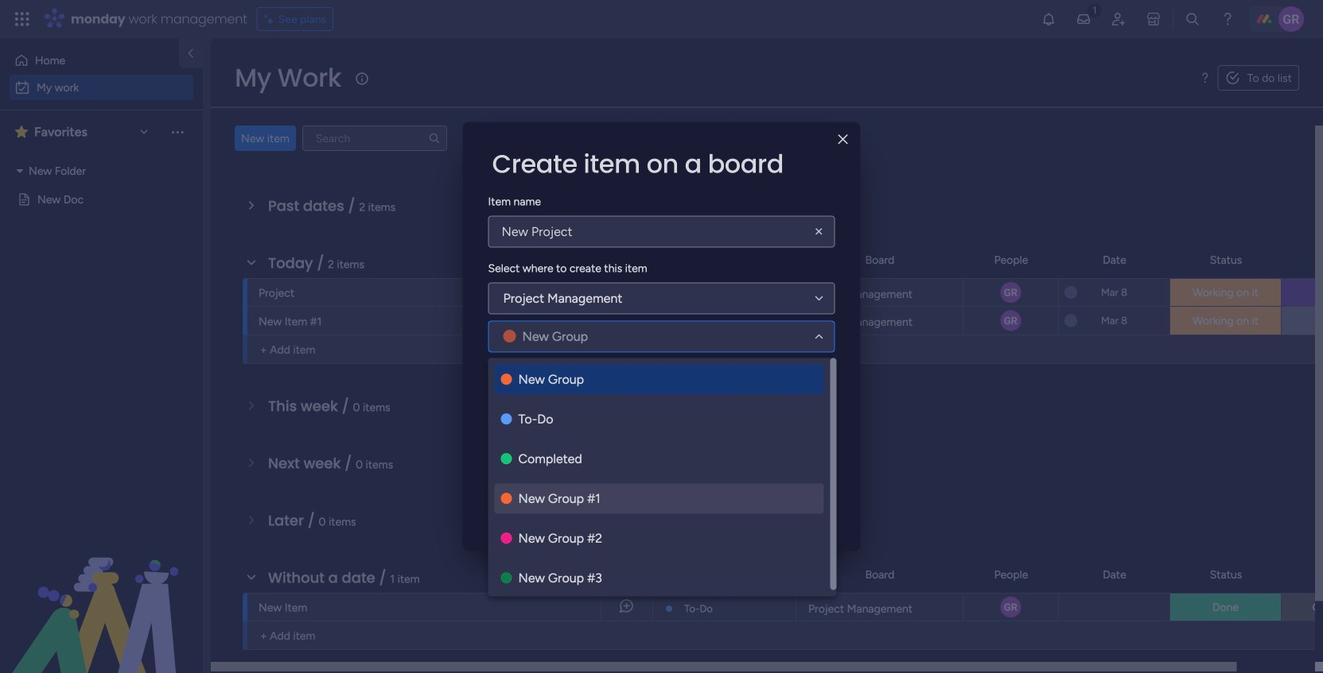 Task type: vqa. For each thing, say whether or not it's contained in the screenshot.
1 image
yes



Task type: locate. For each thing, give the bounding box(es) containing it.
1 vertical spatial v2 circle image
[[501, 452, 512, 466]]

2 vertical spatial v2 circle image
[[501, 492, 512, 506]]

0 vertical spatial option
[[10, 48, 169, 73]]

2 v2 circle image from the top
[[501, 452, 512, 466]]

0 vertical spatial v2 circle image
[[501, 373, 512, 386]]

v2 star 2 image
[[15, 123, 28, 142]]

search image
[[428, 132, 441, 145]]

search everything image
[[1185, 11, 1201, 27]]

invite members image
[[1111, 11, 1127, 27]]

public board image
[[17, 192, 32, 207]]

v2 circle image
[[503, 329, 516, 344], [501, 413, 512, 426], [501, 532, 512, 546], [501, 572, 512, 585]]

greg robinson image
[[1278, 6, 1304, 32]]

Filter dashboard by text search field
[[302, 126, 447, 151]]

1 option from the top
[[10, 48, 169, 73]]

For example, project proposal text field
[[488, 216, 835, 248]]

list box
[[0, 154, 203, 309]]

1 vertical spatial option
[[10, 75, 193, 100]]

None search field
[[302, 126, 447, 151]]

v2 circle image
[[501, 373, 512, 386], [501, 452, 512, 466], [501, 492, 512, 506]]

lottie animation element
[[0, 513, 203, 674]]

lottie animation image
[[0, 513, 203, 674]]

1 v2 circle image from the top
[[501, 373, 512, 386]]

2 option from the top
[[10, 75, 193, 100]]

close image
[[838, 134, 848, 145]]

option
[[10, 48, 169, 73], [10, 75, 193, 100]]

select product image
[[14, 11, 30, 27]]



Task type: describe. For each thing, give the bounding box(es) containing it.
help image
[[1220, 11, 1236, 27]]

update feed image
[[1076, 11, 1092, 27]]

notifications image
[[1041, 11, 1057, 27]]

1 image
[[1088, 1, 1102, 19]]

monday marketplace image
[[1146, 11, 1162, 27]]

3 v2 circle image from the top
[[501, 492, 512, 506]]

see plans image
[[264, 10, 278, 28]]

caret down image
[[17, 165, 23, 177]]



